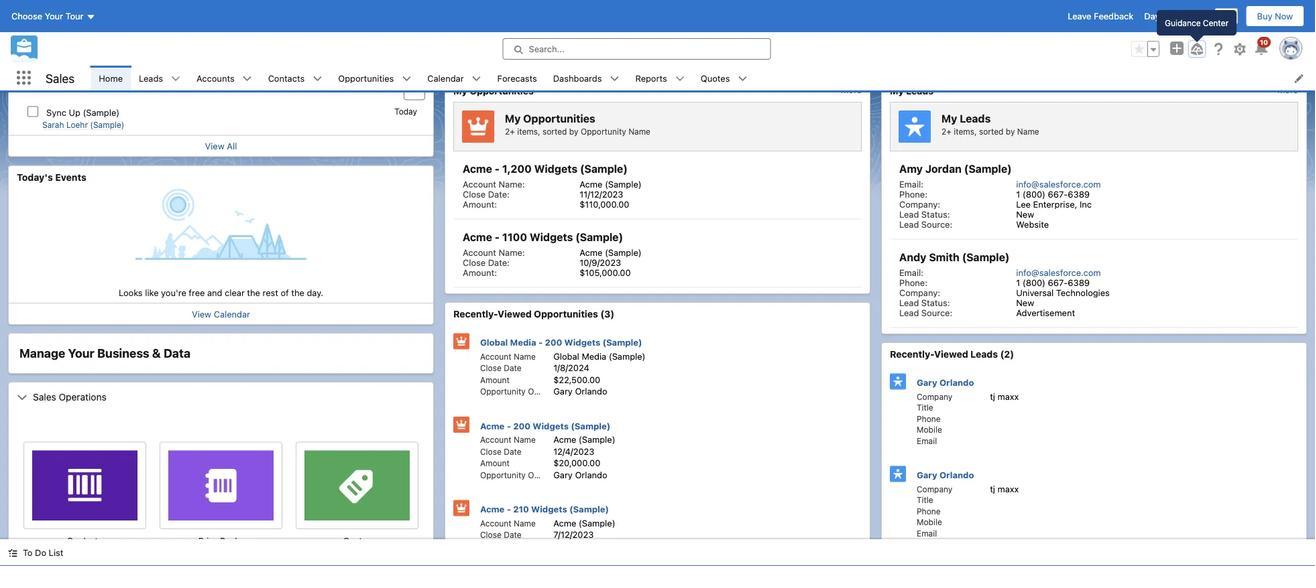 Task type: vqa. For each thing, say whether or not it's contained in the screenshot.
the left Service
no



Task type: locate. For each thing, give the bounding box(es) containing it.
today
[[774, 52, 796, 61], [1210, 52, 1233, 61], [394, 107, 417, 116]]

status: up smith
[[921, 209, 950, 219]]

accounts
[[197, 73, 234, 83]]

text default image right contacts
[[313, 74, 322, 84]]

looks
[[119, 288, 143, 298]]

account name for -
[[480, 352, 536, 361]]

2 source: from the top
[[921, 308, 952, 318]]

calendar up my opportunities link
[[427, 73, 464, 83]]

1 vertical spatial amount
[[480, 459, 510, 468]]

text default image for accounts
[[243, 74, 252, 84]]

0 vertical spatial $20,000.00
[[553, 458, 600, 468]]

2 owner from the top
[[528, 471, 553, 480]]

media for (sample)
[[582, 351, 606, 361]]

2 email: from the top
[[899, 268, 924, 278]]

$20,000.00 down 7/12/2023
[[553, 542, 600, 552]]

0 vertical spatial 200
[[545, 338, 562, 348]]

0 vertical spatial source:
[[921, 219, 952, 229]]

(800) up website
[[1023, 189, 1046, 199]]

(2)
[[1000, 349, 1014, 360]]

2 company from the top
[[917, 485, 953, 494]]

0 vertical spatial viewed
[[498, 309, 532, 320]]

2+ inside my leads 2+ items, sorted by name
[[942, 127, 951, 136]]

by for opportunities
[[569, 127, 578, 136]]

name:
[[499, 179, 525, 189], [499, 247, 525, 258]]

1 horizontal spatial today
[[774, 52, 796, 61]]

source: for jordan
[[921, 219, 952, 229]]

0 horizontal spatial today
[[394, 107, 417, 116]]

1 (800) 667-6389
[[1016, 189, 1090, 199], [1016, 278, 1090, 288]]

opportunity owner gary orlando up 'acme - 200 widgets (sample)'
[[480, 387, 607, 397]]

owner for 1/8/2024
[[528, 387, 553, 397]]

0 vertical spatial date:
[[488, 189, 510, 199]]

up
[[69, 107, 80, 117]]

2 account name from the top
[[480, 436, 536, 445]]

dashboards
[[553, 73, 602, 83]]

1 lead source: from the top
[[899, 219, 952, 229]]

phone: for amy
[[899, 189, 927, 199]]

1 vertical spatial viewed
[[934, 349, 968, 360]]

buy now button
[[1246, 5, 1304, 27]]

acme (sample) for acme - 210 widgets (sample)
[[553, 518, 615, 528]]

0 vertical spatial quotes
[[701, 73, 730, 83]]

account name: down 1100
[[463, 247, 525, 258]]

recently- for recently-viewed opportunities (3)
[[453, 309, 498, 320]]

0 vertical spatial company
[[917, 392, 953, 402]]

0 vertical spatial recently-
[[453, 309, 498, 320]]

0 vertical spatial your
[[45, 11, 63, 21]]

close date:
[[463, 189, 510, 199], [463, 258, 510, 268]]

0 vertical spatial calendar
[[427, 73, 464, 83]]

widgets up global media (sample)
[[564, 338, 600, 348]]

2 by from the left
[[1006, 127, 1015, 136]]

widgets for 200
[[533, 421, 569, 431]]

date:
[[488, 189, 510, 199], [488, 258, 510, 268]]

0 vertical spatial status:
[[921, 209, 950, 219]]

as down the trial
[[1188, 52, 1198, 61]]

3 amount from the top
[[480, 543, 510, 552]]

1 (800) from the top
[[1023, 189, 1046, 199]]

1 at from the left
[[798, 52, 806, 61]]

1 vertical spatial global
[[553, 351, 579, 361]]

1 vertical spatial mobile
[[917, 518, 942, 527]]

1 as from the left
[[752, 52, 761, 61]]

1 vertical spatial owner
[[528, 471, 553, 480]]

gary for global media - 200 widgets (sample)
[[553, 387, 573, 397]]

view left all
[[205, 141, 224, 151]]

phone: down amy
[[899, 189, 927, 199]]

1 horizontal spatial your
[[68, 346, 95, 361]]

view up "today's"
[[17, 49, 36, 59]]

opportunity down dashboards list item
[[581, 127, 626, 136]]

opportunity owner gary orlando for 7/12/2023
[[480, 554, 607, 564]]

media down recently-viewed opportunities (3)
[[510, 338, 536, 348]]

1 horizontal spatial more
[[1278, 85, 1298, 95]]

2+ inside the my opportunities 2+ items, sorted by opportunity name
[[505, 127, 515, 136]]

1 by from the left
[[569, 127, 578, 136]]

1 source: from the top
[[921, 219, 952, 229]]

1 view report link from the left
[[17, 49, 66, 59]]

0 horizontal spatial view report link
[[17, 49, 66, 59]]

1 info@salesforce.com from the top
[[1016, 179, 1101, 189]]

leads inside leads link
[[139, 73, 163, 83]]

0 vertical spatial title
[[917, 403, 933, 413]]

1 account name from the top
[[480, 352, 536, 361]]

2 opportunity owner gary orlando from the top
[[480, 470, 607, 480]]

to do list button
[[0, 540, 71, 567]]

reports list item
[[627, 66, 693, 91]]

(800) up advertisement
[[1023, 278, 1046, 288]]

my leads link
[[890, 85, 934, 97]]

date down 210
[[504, 531, 522, 540]]

1 for andy smith (sample)
[[1016, 278, 1020, 288]]

opportunity up 'acme - 200 widgets (sample)'
[[480, 387, 526, 397]]

new left technologies
[[1016, 298, 1034, 308]]

media
[[510, 338, 536, 348], [582, 351, 606, 361]]

1 (800) 667-6389 for amy jordan (sample)
[[1016, 189, 1090, 199]]

0 horizontal spatial sorted
[[542, 127, 567, 136]]

by up the amy jordan (sample)
[[1006, 127, 1015, 136]]

1 items, from the left
[[517, 127, 540, 136]]

new
[[1016, 209, 1034, 219], [1016, 298, 1034, 308]]

1 company: from the top
[[899, 199, 940, 209]]

info@salesforce.com up universal technologies
[[1016, 268, 1101, 278]]

1 up advertisement
[[1016, 278, 1020, 288]]

&
[[152, 346, 161, 361]]

1 horizontal spatial global
[[553, 351, 579, 361]]

jordan
[[925, 163, 962, 175]]

1 vertical spatial tj maxx
[[990, 484, 1019, 494]]

1 vertical spatial your
[[68, 346, 95, 361]]

lead source: for andy
[[899, 308, 952, 318]]

1 vertical spatial account name:
[[463, 247, 525, 258]]

view
[[17, 49, 36, 59], [453, 49, 473, 59], [205, 141, 224, 151], [192, 309, 211, 319]]

info@salesforce.com link up enterprise,
[[1016, 179, 1101, 189]]

global up 1/8/2024
[[553, 351, 579, 361]]

account name
[[480, 352, 536, 361], [480, 436, 536, 445], [480, 519, 536, 528]]

date: down 1100
[[488, 258, 510, 268]]

sorted up acme - 1,200 widgets (sample)
[[542, 127, 567, 136]]

1 more link from the left
[[841, 85, 862, 95]]

2 name: from the top
[[499, 247, 525, 258]]

close date: for 1,200
[[463, 189, 510, 199]]

view report link up "today's"
[[17, 49, 66, 59]]

date: down 1,200
[[488, 189, 510, 199]]

1 vertical spatial email
[[917, 529, 937, 539]]

lead source: up recently-viewed leads (2)
[[899, 308, 952, 318]]

0 horizontal spatial global
[[480, 338, 508, 348]]

1 vertical spatial phone:
[[899, 278, 927, 288]]

1 vertical spatial 1
[[1016, 278, 1020, 288]]

1 vertical spatial company
[[917, 485, 953, 494]]

0 vertical spatial close date
[[480, 364, 522, 373]]

0 vertical spatial date
[[504, 364, 522, 373]]

choose your tour button
[[11, 5, 96, 27]]

rest
[[263, 288, 278, 298]]

date down 'acme - 200 widgets (sample)'
[[504, 447, 522, 457]]

items, up the amy jordan (sample)
[[954, 127, 977, 136]]

2+ for my leads
[[942, 127, 951, 136]]

(800) for andy smith (sample)
[[1023, 278, 1046, 288]]

your left the tour
[[45, 11, 63, 21]]

0 vertical spatial title phone mobile email
[[917, 403, 942, 446]]

opportunity owner gary orlando for 12/4/2023
[[480, 470, 607, 480]]

10/9/2023
[[580, 258, 621, 268]]

business
[[97, 346, 149, 361]]

667- left inc
[[1048, 189, 1068, 199]]

accounts list item
[[189, 66, 260, 91]]

account name: down 1,200
[[463, 179, 525, 189]]

am inside view report as of today at 6:​23 am
[[828, 52, 840, 61]]

6389 for amy jordan (sample)
[[1068, 189, 1090, 199]]

0 vertical spatial opportunity owner gary orlando
[[480, 387, 607, 397]]

6389 right lee
[[1068, 189, 1090, 199]]

email: down andy
[[899, 268, 924, 278]]

$22,500.00
[[553, 375, 600, 385]]

1 vertical spatial account name
[[480, 436, 536, 445]]

$20,000.00 for 7/12/2023
[[553, 542, 600, 552]]

sorted inside my leads 2+ items, sorted by name
[[979, 127, 1004, 136]]

viewed for opportunities
[[498, 309, 532, 320]]

2 mobile from the top
[[917, 518, 942, 527]]

sarah
[[42, 120, 64, 130]]

by inside the my opportunities 2+ items, sorted by opportunity name
[[569, 127, 578, 136]]

0 horizontal spatial 200
[[513, 421, 531, 431]]

am
[[828, 52, 840, 61], [1264, 52, 1277, 61]]

lead status: up andy
[[899, 209, 950, 219]]

2 2+ from the left
[[942, 127, 951, 136]]

view report link
[[17, 49, 66, 59], [453, 49, 503, 65]]

text default image inside to do list button
[[8, 549, 17, 558]]

status: down smith
[[921, 298, 950, 308]]

-
[[495, 163, 500, 175], [495, 231, 500, 244], [538, 338, 543, 348], [507, 421, 511, 431], [507, 505, 511, 515]]

your right manage
[[68, 346, 95, 361]]

view inside view report as of today at 6:​23 am
[[453, 49, 473, 59]]

1 vertical spatial close date
[[480, 447, 522, 457]]

opportunities list item
[[330, 66, 419, 91]]

1 1 from the top
[[1016, 189, 1020, 199]]

- for 1100
[[495, 231, 500, 244]]

status:
[[921, 209, 950, 219], [921, 298, 950, 308]]

acme (sample)
[[580, 179, 642, 189], [580, 247, 642, 258], [553, 435, 615, 445], [553, 518, 615, 528]]

opportunity owner gary orlando down 7/12/2023
[[480, 554, 607, 564]]

source:
[[921, 219, 952, 229], [921, 308, 952, 318]]

1 close date: from the top
[[463, 189, 510, 199]]

text default image inside calendar list item
[[472, 74, 481, 84]]

opportunity owner gary orlando for 1/8/2024
[[480, 387, 607, 397]]

sales operations
[[33, 392, 106, 403]]

667- up advertisement
[[1048, 278, 1068, 288]]

my for my opportunities 2+ items, sorted by opportunity name
[[505, 112, 521, 125]]

report up today's tasks
[[39, 49, 66, 59]]

close date down 210
[[480, 531, 522, 540]]

list containing home
[[91, 66, 1315, 91]]

advertisement
[[1016, 308, 1075, 318]]

opportunity down 210
[[480, 554, 526, 564]]

1 report from the left
[[39, 49, 66, 59]]

1 new from the top
[[1016, 209, 1034, 219]]

account name down 210
[[480, 519, 536, 528]]

0 vertical spatial media
[[510, 338, 536, 348]]

dashboards list item
[[545, 66, 627, 91]]

owner up 'acme - 200 widgets (sample)'
[[528, 387, 553, 397]]

1 opportunity owner gary orlando from the top
[[480, 387, 607, 397]]

1 vertical spatial $20,000.00
[[553, 542, 600, 552]]

1 status: from the top
[[921, 209, 950, 219]]

0 vertical spatial new
[[1016, 209, 1034, 219]]

3 opportunity owner gary orlando from the top
[[480, 554, 607, 564]]

2 date from the top
[[504, 447, 522, 457]]

1 amount: from the top
[[463, 199, 497, 209]]

date for 200
[[504, 447, 522, 457]]

today's
[[17, 79, 52, 90]]

email: for andy
[[899, 268, 924, 278]]

opportunities inside list item
[[338, 73, 394, 83]]

items, inside my leads 2+ items, sorted by name
[[954, 127, 977, 136]]

2 status: from the top
[[921, 298, 950, 308]]

viewed
[[498, 309, 532, 320], [934, 349, 968, 360]]

1 vertical spatial (800)
[[1023, 278, 1046, 288]]

opportunity owner gary orlando up acme - 210 widgets (sample) on the left bottom of page
[[480, 470, 607, 480]]

2 vertical spatial close date
[[480, 531, 522, 540]]

days left in trial
[[1144, 11, 1207, 21]]

close date: down 1100
[[463, 258, 510, 268]]

text default image inside 'sales operations' dropdown button
[[17, 393, 27, 403]]

1 (800) 667-6389 up advertisement
[[1016, 278, 1090, 288]]

0 horizontal spatial am
[[828, 52, 840, 61]]

1 vertical spatial title
[[917, 496, 933, 505]]

smith
[[929, 251, 959, 264]]

1 date from the top
[[504, 364, 522, 373]]

calendar
[[427, 73, 464, 83], [214, 309, 250, 319]]

2 company: from the top
[[899, 288, 940, 298]]

1 667- from the top
[[1048, 189, 1068, 199]]

1 owner from the top
[[528, 387, 553, 397]]

1 horizontal spatial report
[[475, 49, 503, 59]]

close date: down 1,200
[[463, 189, 510, 199]]

1 vertical spatial recently-
[[890, 349, 934, 360]]

0 horizontal spatial 2+
[[505, 127, 515, 136]]

text default image inside dashboards list item
[[610, 74, 619, 84]]

1 gary orlando from the top
[[917, 378, 974, 388]]

global
[[480, 338, 508, 348], [553, 351, 579, 361]]

close for acme - 1,200 widgets (sample)
[[463, 189, 486, 199]]

1 vertical spatial amount:
[[463, 268, 497, 278]]

text default image inside opportunities list item
[[402, 74, 411, 84]]

sales inside dropdown button
[[33, 392, 56, 403]]

items, inside the my opportunities 2+ items, sorted by opportunity name
[[517, 127, 540, 136]]

group
[[1131, 41, 1160, 57]]

$20,000.00 down the 12/4/2023
[[553, 458, 600, 468]]

info@salesforce.com link up universal technologies
[[1016, 268, 1101, 278]]

1 1 (800) 667-6389 from the top
[[1016, 189, 1090, 199]]

info@salesforce.com
[[1016, 179, 1101, 189], [1016, 268, 1101, 278]]

recently-viewed opportunities (3)
[[453, 309, 614, 320]]

account name for 200
[[480, 436, 536, 445]]

(800)
[[1023, 189, 1046, 199], [1023, 278, 1046, 288]]

1 info@salesforce.com link from the top
[[1016, 179, 1101, 189]]

1 vertical spatial 6389
[[1068, 278, 1090, 288]]

source: up smith
[[921, 219, 952, 229]]

1 horizontal spatial sorted
[[979, 127, 1004, 136]]

text default image inside reports 'list item'
[[675, 74, 685, 84]]

1 vertical spatial info@salesforce.com link
[[1016, 268, 1101, 278]]

lead status: down andy
[[899, 298, 950, 308]]

sorted for leads
[[979, 127, 1004, 136]]

2 1 from the top
[[1016, 278, 1020, 288]]

close date down recently-viewed opportunities (3)
[[480, 364, 522, 373]]

2 667- from the top
[[1048, 278, 1068, 288]]

opportunity for acme - 200 widgets (sample)
[[480, 471, 526, 480]]

company: for andy
[[899, 288, 940, 298]]

global down recently-viewed opportunities (3)
[[480, 338, 508, 348]]

text default image left "calendar" 'link'
[[402, 74, 411, 84]]

email
[[917, 437, 937, 446], [917, 529, 937, 539]]

date for -
[[504, 364, 522, 373]]

view down free
[[192, 309, 211, 319]]

close date down 'acme - 200 widgets (sample)'
[[480, 447, 522, 457]]

0 vertical spatial account name:
[[463, 179, 525, 189]]

text default image for dashboards
[[610, 74, 619, 84]]

tj maxx
[[990, 392, 1019, 402], [990, 484, 1019, 494]]

quotes button
[[296, 535, 418, 547]]

your for manage
[[68, 346, 95, 361]]

$20,000.00 for 12/4/2023
[[553, 458, 600, 468]]

1 $20,000.00 from the top
[[553, 458, 600, 468]]

by inside my leads 2+ items, sorted by name
[[1006, 127, 1015, 136]]

gary orlando
[[917, 378, 974, 388], [917, 470, 974, 481]]

amount: for acme - 1,200 widgets (sample)
[[463, 199, 497, 209]]

$20,000.00
[[553, 458, 600, 468], [553, 542, 600, 552]]

2 close date from the top
[[480, 447, 522, 457]]

lead source: up andy
[[899, 219, 952, 229]]

acme (sample) up the 12/4/2023
[[553, 435, 615, 445]]

the left day.
[[291, 288, 304, 298]]

sales for sales
[[46, 71, 75, 85]]

leads inside my leads link
[[906, 85, 934, 96]]

0 vertical spatial email
[[917, 437, 937, 446]]

sync
[[46, 107, 66, 117]]

gary for acme - 200 widgets (sample)
[[553, 470, 573, 480]]

viewed left (2)
[[934, 349, 968, 360]]

quotes right reports 'list item'
[[701, 73, 730, 83]]

0 vertical spatial amount:
[[463, 199, 497, 209]]

1 6:​23 from the left
[[808, 52, 826, 61]]

2 vertical spatial opportunity owner gary orlando
[[480, 554, 607, 564]]

name: down 1,200
[[499, 179, 525, 189]]

my inside the my opportunities 2+ items, sorted by opportunity name
[[505, 112, 521, 125]]

account for global media - 200 widgets (sample)
[[480, 352, 511, 361]]

0 horizontal spatial the
[[247, 288, 260, 298]]

more for acme - 1,200 widgets (sample)
[[841, 85, 862, 95]]

0 vertical spatial global
[[480, 338, 508, 348]]

website
[[1016, 219, 1049, 229]]

calendar down clear
[[214, 309, 250, 319]]

orlando for acme - 210 widgets (sample)
[[575, 554, 607, 564]]

1 amount from the top
[[480, 376, 510, 385]]

2 gary orlando from the top
[[917, 470, 974, 481]]

home link
[[91, 66, 131, 91]]

looks like you're free and clear the rest of the day.
[[119, 288, 323, 298]]

1 vertical spatial name:
[[499, 247, 525, 258]]

1 horizontal spatial more link
[[1278, 85, 1298, 95]]

1 vertical spatial new
[[1016, 298, 1034, 308]]

2 info@salesforce.com from the top
[[1016, 268, 1101, 278]]

view report
[[17, 49, 66, 59]]

view for view report
[[17, 49, 36, 59]]

like
[[145, 288, 159, 298]]

1 horizontal spatial 6:​23
[[1245, 52, 1262, 61]]

new for andy smith (sample)
[[1016, 298, 1034, 308]]

list
[[49, 548, 63, 558]]

quotes inside list item
[[701, 73, 730, 83]]

name
[[628, 127, 650, 136], [1017, 127, 1039, 136], [514, 352, 536, 361], [514, 436, 536, 445], [514, 519, 536, 528]]

text default image
[[1283, 52, 1292, 62], [171, 74, 180, 84], [313, 74, 322, 84], [402, 74, 411, 84], [610, 74, 619, 84]]

0 horizontal spatial viewed
[[498, 309, 532, 320]]

as up quotes list item
[[752, 52, 761, 61]]

2 lead source: from the top
[[899, 308, 952, 318]]

0 vertical spatial email:
[[899, 179, 924, 189]]

1 2+ from the left
[[505, 127, 515, 136]]

2+ up jordan at the right of page
[[942, 127, 951, 136]]

2 vertical spatial account name
[[480, 519, 536, 528]]

2 lead status: from the top
[[899, 298, 950, 308]]

3 close date from the top
[[480, 531, 522, 540]]

sales left operations
[[33, 392, 56, 403]]

2 report from the left
[[475, 49, 503, 59]]

opportunity
[[581, 127, 626, 136], [480, 387, 526, 397], [480, 471, 526, 480], [480, 554, 526, 564]]

1 account name: from the top
[[463, 179, 525, 189]]

1 sorted from the left
[[542, 127, 567, 136]]

of
[[764, 52, 771, 61], [1200, 52, 1208, 61], [281, 288, 289, 298]]

1 am from the left
[[828, 52, 840, 61]]

close date
[[480, 364, 522, 373], [480, 447, 522, 457], [480, 531, 522, 540]]

0 vertical spatial tj maxx
[[990, 392, 1019, 402]]

1 horizontal spatial of
[[764, 52, 771, 61]]

company: down amy
[[899, 199, 940, 209]]

text default image right 10 popup button
[[1283, 52, 1292, 62]]

1 title from the top
[[917, 403, 933, 413]]

gary for acme - 210 widgets (sample)
[[553, 554, 573, 564]]

1 vertical spatial date
[[504, 447, 522, 457]]

view calendar
[[192, 309, 250, 319]]

1 vertical spatial media
[[582, 351, 606, 361]]

2 account name: from the top
[[463, 247, 525, 258]]

2 1 (800) 667-6389 from the top
[[1016, 278, 1090, 288]]

0 horizontal spatial as
[[752, 52, 761, 61]]

2 more from the left
[[1278, 85, 1298, 95]]

account name down 'acme - 200 widgets (sample)'
[[480, 436, 536, 445]]

sarah loehr (sample) link
[[42, 120, 124, 130]]

1 vertical spatial maxx
[[998, 484, 1019, 494]]

info@salesforce.com up enterprise,
[[1016, 179, 1101, 189]]

2 close date: from the top
[[463, 258, 510, 268]]

2 $20,000.00 from the top
[[553, 542, 600, 552]]

2 email from the top
[[917, 529, 937, 539]]

date down global media - 200 widgets (sample)
[[504, 364, 522, 373]]

sorted
[[542, 127, 567, 136], [979, 127, 1004, 136]]

text default image inside contacts list item
[[313, 74, 322, 84]]

today inside view report as of today at 6:​23 am
[[774, 52, 796, 61]]

1
[[1016, 189, 1020, 199], [1016, 278, 1020, 288]]

6:​23 inside view report as of today at 6:​23 am
[[808, 52, 826, 61]]

sales down view report
[[46, 71, 75, 85]]

3 owner from the top
[[528, 554, 553, 564]]

1 date: from the top
[[488, 189, 510, 199]]

1 (800) 667-6389 up website
[[1016, 189, 1090, 199]]

orlando
[[940, 378, 974, 388], [575, 387, 607, 397], [575, 470, 607, 480], [940, 470, 974, 481], [575, 554, 607, 564]]

accounts link
[[189, 66, 243, 91]]

my inside my leads link
[[890, 85, 904, 96]]

text default image inside leads list item
[[171, 74, 180, 84]]

0 vertical spatial company:
[[899, 199, 940, 209]]

report for view report
[[39, 49, 66, 59]]

company:
[[899, 199, 940, 209], [899, 288, 940, 298]]

leave feedback
[[1068, 11, 1134, 21]]

- for 200
[[507, 421, 511, 431]]

1 vertical spatial 667-
[[1048, 278, 1068, 288]]

quotes down standard quote image
[[343, 536, 371, 546]]

items, up 1,200
[[517, 127, 540, 136]]

2 (800) from the top
[[1023, 278, 1046, 288]]

acme (sample) up 7/12/2023
[[553, 518, 615, 528]]

2 phone: from the top
[[899, 278, 927, 288]]

do
[[35, 548, 46, 558]]

account
[[463, 179, 496, 189], [463, 247, 496, 258], [480, 352, 511, 361], [480, 436, 511, 445], [480, 519, 511, 528]]

0 vertical spatial (800)
[[1023, 189, 1046, 199]]

name for global media - 200 widgets (sample)
[[514, 352, 536, 361]]

by up acme - 1,200 widgets (sample)
[[569, 127, 578, 136]]

widgets
[[534, 163, 577, 175], [530, 231, 573, 244], [564, 338, 600, 348], [533, 421, 569, 431], [531, 505, 567, 515]]

30
[[1221, 11, 1232, 21]]

text default image for opportunities
[[402, 74, 411, 84]]

1 email: from the top
[[899, 179, 924, 189]]

text default image left reports
[[610, 74, 619, 84]]

acme (sample) up $105,000.00
[[580, 247, 642, 258]]

acme (sample) up $110,000.00
[[580, 179, 642, 189]]

1 horizontal spatial the
[[291, 288, 304, 298]]

as
[[752, 52, 761, 61], [1188, 52, 1198, 61]]

text default image inside quotes list item
[[738, 74, 747, 84]]

2 6389 from the top
[[1068, 278, 1090, 288]]

0 horizontal spatial items,
[[517, 127, 540, 136]]

view for view calendar
[[192, 309, 211, 319]]

0 vertical spatial phone
[[917, 414, 941, 424]]

report inside view report as of today at 6:​23 am
[[475, 49, 503, 59]]

new left inc
[[1016, 209, 1034, 219]]

3 account name from the top
[[480, 519, 536, 528]]

sorted up the amy jordan (sample)
[[979, 127, 1004, 136]]

2 info@salesforce.com link from the top
[[1016, 268, 1101, 278]]

2 vertical spatial date
[[504, 531, 522, 540]]

2 tj from the top
[[990, 484, 995, 494]]

widgets up the 12/4/2023
[[533, 421, 569, 431]]

buy now
[[1257, 11, 1293, 21]]

3 date from the top
[[504, 531, 522, 540]]

1 vertical spatial 1 (800) 667-6389
[[1016, 278, 1090, 288]]

widgets right 1,200
[[534, 163, 577, 175]]

0 vertical spatial 667-
[[1048, 189, 1068, 199]]

owner down acme - 210 widgets (sample) on the left bottom of page
[[528, 554, 553, 564]]

quotes inside button
[[343, 536, 371, 546]]

show more my leads records element
[[1278, 85, 1298, 95]]

text default image
[[243, 74, 252, 84], [472, 74, 481, 84], [675, 74, 685, 84], [738, 74, 747, 84], [17, 393, 27, 403], [8, 549, 17, 558]]

1 horizontal spatial quotes
[[701, 73, 730, 83]]

0 horizontal spatial quotes
[[343, 536, 371, 546]]

2 amount from the top
[[480, 459, 510, 468]]

0 horizontal spatial your
[[45, 11, 63, 21]]

0 vertical spatial phone:
[[899, 189, 927, 199]]

lead
[[899, 209, 919, 219], [899, 219, 919, 229], [899, 298, 919, 308], [899, 308, 919, 318]]

standard quote image
[[329, 451, 385, 514]]

view up calendar list item
[[453, 49, 473, 59]]

contacts link
[[260, 66, 313, 91]]

1 close date from the top
[[480, 364, 522, 373]]

recently- for recently-viewed leads (2)
[[890, 349, 934, 360]]

source: up recently-viewed leads (2)
[[921, 308, 952, 318]]

2+ up 1,200
[[505, 127, 515, 136]]

6389 for andy smith (sample)
[[1068, 278, 1090, 288]]

manage your business & data
[[19, 346, 190, 361]]

0 vertical spatial mobile
[[917, 426, 942, 435]]

viewed up global media - 200 widgets (sample)
[[498, 309, 532, 320]]

show more my opportunities records element
[[841, 85, 862, 95]]

667- for andy smith (sample)
[[1048, 278, 1068, 288]]

the left rest
[[247, 288, 260, 298]]

1 horizontal spatial at
[[1235, 52, 1242, 61]]

list
[[91, 66, 1315, 91]]

1 up website
[[1016, 189, 1020, 199]]

opportunity up 210
[[480, 471, 526, 480]]

media up 1/8/2024
[[582, 351, 606, 361]]

view report link up calendar list item
[[453, 49, 503, 65]]

0 vertical spatial tj
[[990, 392, 995, 402]]

account name down recently-viewed opportunities (3)
[[480, 352, 536, 361]]

2 vertical spatial owner
[[528, 554, 553, 564]]

email: down amy
[[899, 179, 924, 189]]

text default image inside accounts list item
[[243, 74, 252, 84]]

2 new from the top
[[1016, 298, 1034, 308]]

2 amount: from the top
[[463, 268, 497, 278]]

1 6389 from the top
[[1068, 189, 1090, 199]]

1 vertical spatial gary orlando
[[917, 470, 974, 481]]

and
[[207, 288, 222, 298]]

more for amy jordan (sample)
[[1278, 85, 1298, 95]]

1 horizontal spatial 2+
[[942, 127, 951, 136]]

my inside my leads 2+ items, sorted by name
[[942, 112, 957, 125]]

account for acme - 1100 widgets (sample)
[[463, 247, 496, 258]]

date for 210
[[504, 531, 522, 540]]

phone: for andy
[[899, 278, 927, 288]]

your inside dropdown button
[[45, 11, 63, 21]]

0 vertical spatial name:
[[499, 179, 525, 189]]

0 vertical spatial account name
[[480, 352, 536, 361]]

1 horizontal spatial media
[[582, 351, 606, 361]]

1 name: from the top
[[499, 179, 525, 189]]

title phone mobile email
[[917, 403, 942, 446], [917, 496, 942, 539]]

1 phone: from the top
[[899, 189, 927, 199]]

0 vertical spatial info@salesforce.com
[[1016, 179, 1101, 189]]

lead status: for andy
[[899, 298, 950, 308]]

my inside my opportunities link
[[453, 85, 467, 96]]

sorted inside the my opportunities 2+ items, sorted by opportunity name
[[542, 127, 567, 136]]

1 horizontal spatial by
[[1006, 127, 1015, 136]]

sales operations button
[[9, 383, 433, 411]]

close date for acme - 210 widgets (sample)
[[480, 531, 522, 540]]

phone: down andy
[[899, 278, 927, 288]]

1 vertical spatial opportunity owner gary orlando
[[480, 470, 607, 480]]

company: down andy
[[899, 288, 940, 298]]



Task type: describe. For each thing, give the bounding box(es) containing it.
close date for acme - 200 widgets (sample)
[[480, 447, 522, 457]]

loehr
[[66, 120, 88, 130]]

opportunities inside the my opportunities 2+ items, sorted by opportunity name
[[523, 112, 595, 125]]

company: for amy
[[899, 199, 940, 209]]

widgets for 1,200
[[534, 163, 577, 175]]

0 horizontal spatial of
[[281, 288, 289, 298]]

1 tj from the top
[[990, 392, 995, 402]]

calendar inside 'link'
[[427, 73, 464, 83]]

opportunity for acme - 210 widgets (sample)
[[480, 554, 526, 564]]

tasks
[[55, 79, 81, 90]]

2 horizontal spatial today
[[1210, 52, 1233, 61]]

name for acme - 200 widgets (sample)
[[514, 436, 536, 445]]

1 phone from the top
[[917, 414, 941, 424]]

you're
[[161, 288, 186, 298]]

1 maxx from the top
[[998, 392, 1019, 402]]

account name for 210
[[480, 519, 536, 528]]

andy
[[899, 251, 926, 264]]

acme (sample) for acme - 1100 widgets (sample)
[[580, 247, 642, 258]]

at inside view report as of today at 6:​23 am
[[798, 52, 806, 61]]

universal technologies
[[1016, 288, 1110, 298]]

text default image for contacts
[[313, 74, 322, 84]]

close for acme - 1100 widgets (sample)
[[463, 258, 486, 268]]

12/4/2023
[[553, 447, 594, 457]]

to
[[23, 548, 33, 558]]

orlando for global media - 200 widgets (sample)
[[575, 387, 607, 397]]

my leads
[[890, 85, 934, 96]]

calendar link
[[419, 66, 472, 91]]

widgets for 1100
[[530, 231, 573, 244]]

2 title phone mobile email from the top
[[917, 496, 942, 539]]

search... button
[[503, 38, 771, 60]]

name inside my leads 2+ items, sorted by name
[[1017, 127, 1039, 136]]

my opportunities link
[[453, 85, 534, 97]]

amount for acme - 200 widgets (sample)
[[480, 459, 510, 468]]

1 vertical spatial 200
[[513, 421, 531, 431]]

media for -
[[510, 338, 536, 348]]

data
[[164, 346, 190, 361]]

- for 1,200
[[495, 163, 500, 175]]

forecasts link
[[489, 66, 545, 91]]

viewed for leads
[[934, 349, 968, 360]]

acme - 1100 widgets (sample)
[[463, 231, 623, 244]]

now
[[1275, 11, 1293, 21]]

status: for smith
[[921, 298, 950, 308]]

my opportunities
[[453, 85, 534, 96]]

reports
[[635, 73, 667, 83]]

trial
[[1192, 11, 1207, 21]]

account name: for 1100
[[463, 247, 525, 258]]

acme - 1,200 widgets (sample)
[[463, 163, 628, 175]]

by for leads
[[1006, 127, 1015, 136]]

2 lead from the top
[[899, 219, 919, 229]]

text default image for leads
[[171, 74, 180, 84]]

date: for 1,200
[[488, 189, 510, 199]]

date: for 1100
[[488, 258, 510, 268]]

(3)
[[600, 309, 614, 320]]

2 view report link from the left
[[453, 49, 503, 65]]

orlando for acme - 200 widgets (sample)
[[575, 470, 607, 480]]

close for acme - 210 widgets (sample)
[[480, 531, 502, 540]]

widgets for 210
[[531, 505, 567, 515]]

of inside view report as of today at 6:​23 am
[[764, 52, 771, 61]]

lead source: for amy
[[899, 219, 952, 229]]

2 maxx from the top
[[998, 484, 1019, 494]]

status: for jordan
[[921, 209, 950, 219]]

name for acme - 210 widgets (sample)
[[514, 519, 536, 528]]

home
[[99, 73, 123, 83]]

price
[[199, 536, 218, 546]]

2 6:​23 from the left
[[1245, 52, 1262, 61]]

standard product2 image
[[57, 451, 113, 514]]

opportunity inside the my opportunities 2+ items, sorted by opportunity name
[[581, 127, 626, 136]]

info@salesforce.com link for andy smith (sample)
[[1016, 268, 1101, 278]]

2 tj maxx from the top
[[990, 484, 1019, 494]]

price books
[[199, 536, 243, 546]]

2 the from the left
[[291, 288, 304, 298]]

global media (sample)
[[553, 351, 645, 361]]

close for acme - 200 widgets (sample)
[[480, 447, 502, 457]]

1 email from the top
[[917, 437, 937, 446]]

new for amy jordan (sample)
[[1016, 209, 1034, 219]]

2 am from the left
[[1264, 52, 1277, 61]]

acme - 200 widgets (sample)
[[480, 421, 611, 431]]

recently-viewed leads (2)
[[890, 349, 1014, 360]]

leave
[[1068, 11, 1091, 21]]

view report as of today at 6:​23 am
[[453, 49, 840, 61]]

forecasts
[[497, 73, 537, 83]]

4 lead from the top
[[899, 308, 919, 318]]

close date: for 1100
[[463, 258, 510, 268]]

lee
[[1016, 199, 1031, 209]]

reports link
[[627, 66, 675, 91]]

choose your tour
[[11, 11, 83, 21]]

1/8/2024
[[553, 363, 589, 373]]

name inside the my opportunities 2+ items, sorted by opportunity name
[[628, 127, 650, 136]]

667- for amy jordan (sample)
[[1048, 189, 1068, 199]]

2 at from the left
[[1235, 52, 1242, 61]]

sorted for opportunities
[[542, 127, 567, 136]]

sync up (sample) sarah loehr (sample)
[[42, 107, 124, 130]]

name: for 1100
[[499, 247, 525, 258]]

my for my leads 2+ items, sorted by name
[[942, 112, 957, 125]]

my for my opportunities
[[453, 85, 467, 96]]

today's events
[[17, 172, 86, 183]]

account name: for 1,200
[[463, 179, 525, 189]]

amount: for acme - 1100 widgets (sample)
[[463, 268, 497, 278]]

technologies
[[1056, 288, 1110, 298]]

quotes list item
[[693, 66, 755, 91]]

1 company from the top
[[917, 392, 953, 402]]

leads inside my leads 2+ items, sorted by name
[[960, 112, 991, 125]]

owner for 12/4/2023
[[528, 471, 553, 480]]

owner for 7/12/2023
[[528, 554, 553, 564]]

books
[[220, 536, 243, 546]]

2+ for my opportunities
[[505, 127, 515, 136]]

text default image for reports
[[675, 74, 685, 84]]

inc
[[1080, 199, 1092, 209]]

dashboards link
[[545, 66, 610, 91]]

email: for amy
[[899, 179, 924, 189]]

amy
[[899, 163, 923, 175]]

global for global media - 200 widgets (sample)
[[480, 338, 508, 348]]

close date for global media - 200 widgets (sample)
[[480, 364, 522, 373]]

1 lead from the top
[[899, 209, 919, 219]]

account for acme - 1,200 widgets (sample)
[[463, 179, 496, 189]]

10 button
[[1253, 37, 1271, 57]]

account for acme - 210 widgets (sample)
[[480, 519, 511, 528]]

more link for acme - 1,200 widgets (sample)
[[841, 85, 862, 95]]

leave feedback link
[[1068, 11, 1134, 21]]

info@salesforce.com link for amy jordan (sample)
[[1016, 179, 1101, 189]]

to do list
[[23, 548, 63, 558]]

leads link
[[131, 66, 171, 91]]

text default image for quotes
[[738, 74, 747, 84]]

operations
[[59, 392, 106, 403]]

amount for acme - 210 widgets (sample)
[[480, 543, 510, 552]]

free
[[189, 288, 205, 298]]

items, for leads
[[954, 127, 977, 136]]

amount for global media - 200 widgets (sample)
[[480, 376, 510, 385]]

items, for opportunities
[[517, 127, 540, 136]]

acme (sample) for acme - 200 widgets (sample)
[[553, 435, 615, 445]]

enterprise,
[[1033, 199, 1077, 209]]

1100
[[502, 231, 527, 244]]

quotes link
[[693, 66, 738, 91]]

view for view report as of today at 6:​23 am
[[453, 49, 473, 59]]

1 tj maxx from the top
[[990, 392, 1019, 402]]

my leads 2+ items, sorted by name
[[942, 112, 1039, 136]]

2 phone from the top
[[917, 507, 941, 516]]

1 mobile from the top
[[917, 426, 942, 435]]

events
[[55, 172, 86, 183]]

3 lead from the top
[[899, 298, 919, 308]]

more link for amy jordan (sample)
[[1278, 85, 1298, 95]]

feedback
[[1094, 11, 1134, 21]]

$105,000.00
[[580, 268, 631, 278]]

close for global media - 200 widgets (sample)
[[480, 364, 502, 373]]

price books button
[[160, 535, 282, 547]]

1 title phone mobile email from the top
[[917, 403, 942, 446]]

(800) for amy jordan (sample)
[[1023, 189, 1046, 199]]

buy
[[1257, 11, 1273, 21]]

global media - 200 widgets (sample)
[[480, 338, 642, 348]]

manage
[[19, 346, 65, 361]]

opportunities link
[[330, 66, 402, 91]]

as inside view report as of today at 6:​23 am
[[752, 52, 761, 61]]

all
[[227, 141, 237, 151]]

leads list item
[[131, 66, 189, 91]]

11/12/2023
[[580, 189, 623, 199]]

universal
[[1016, 288, 1054, 298]]

2 as from the left
[[1188, 52, 1198, 61]]

calendar list item
[[419, 66, 489, 91]]

standard pricebook2 image
[[193, 451, 249, 514]]

view all link
[[205, 141, 237, 151]]

1 the from the left
[[247, 288, 260, 298]]

- for 210
[[507, 505, 511, 515]]

days
[[1144, 11, 1164, 21]]

clear
[[225, 288, 245, 298]]

as of today at 6:​23 am
[[1188, 52, 1277, 61]]

in
[[1182, 11, 1189, 21]]

opportunity for global media - 200 widgets (sample)
[[480, 387, 526, 397]]

1 (800) 667-6389 for andy smith (sample)
[[1016, 278, 1090, 288]]

amy jordan (sample)
[[899, 163, 1012, 175]]

account for acme - 200 widgets (sample)
[[480, 436, 511, 445]]

global for global media (sample)
[[553, 351, 579, 361]]

0 horizontal spatial calendar
[[214, 309, 250, 319]]

contacts list item
[[260, 66, 330, 91]]

day.
[[307, 288, 323, 298]]

2 horizontal spatial of
[[1200, 52, 1208, 61]]

7/12/2023
[[553, 530, 594, 540]]

your for choose
[[45, 11, 63, 21]]

10
[[1260, 38, 1268, 46]]

my for my leads
[[890, 85, 904, 96]]

view all
[[205, 141, 237, 151]]

1 horizontal spatial 200
[[545, 338, 562, 348]]

acme (sample) for acme - 1,200 widgets (sample)
[[580, 179, 642, 189]]

today's
[[17, 172, 53, 183]]

2 title from the top
[[917, 496, 933, 505]]



